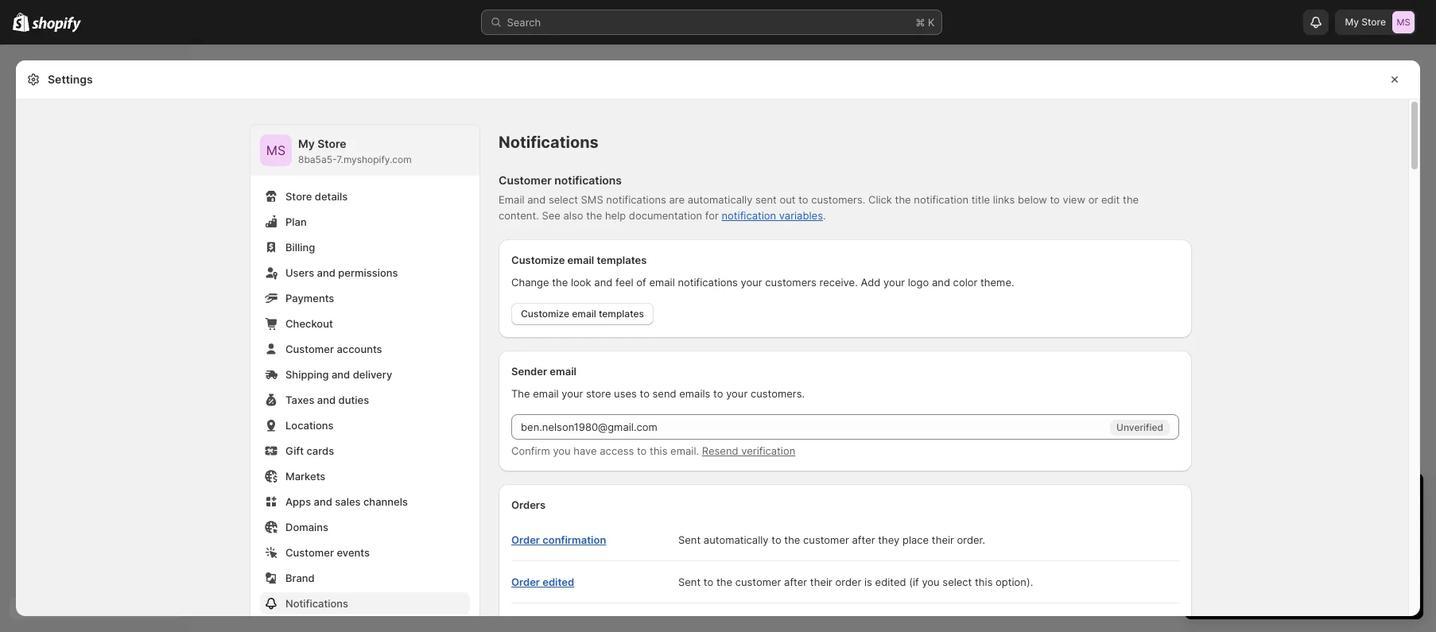 Task type: vqa. For each thing, say whether or not it's contained in the screenshot.
THE 0 USED
no



Task type: locate. For each thing, give the bounding box(es) containing it.
and inside email and select sms notifications are automatically sent out to customers. click the notification title links below to view or edit the content. see also the help documentation for
[[527, 193, 546, 206]]

1 vertical spatial my store image
[[260, 134, 292, 166]]

customer down domains
[[286, 546, 334, 559]]

my store image
[[1393, 11, 1415, 33], [260, 134, 292, 166]]

shopify image
[[13, 13, 30, 32], [32, 16, 81, 32]]

store for my store
[[1362, 16, 1386, 28]]

customer down checkout
[[286, 343, 334, 356]]

0 horizontal spatial my store image
[[260, 134, 292, 166]]

1 horizontal spatial edited
[[875, 576, 906, 589]]

my store image right the my store
[[1393, 11, 1415, 33]]

of
[[636, 276, 646, 289]]

settings dialog
[[16, 60, 1420, 632]]

7.myshopify.com
[[337, 153, 412, 165]]

0 vertical spatial their
[[932, 534, 954, 546]]

and
[[527, 193, 546, 206], [317, 266, 336, 279], [594, 276, 613, 289], [932, 276, 950, 289], [332, 368, 350, 381], [317, 394, 336, 406], [314, 495, 332, 508]]

0 horizontal spatial select
[[549, 193, 578, 206]]

email up the look in the top left of the page
[[568, 254, 594, 266]]

to
[[799, 193, 808, 206], [1050, 193, 1060, 206], [640, 387, 650, 400], [713, 387, 723, 400], [637, 445, 647, 457], [772, 534, 782, 546], [704, 576, 714, 589]]

1 sent from the top
[[678, 534, 701, 546]]

⌘
[[916, 16, 925, 29]]

0 vertical spatial customer
[[499, 173, 552, 187]]

and right taxes on the bottom of the page
[[317, 394, 336, 406]]

1 horizontal spatial notification
[[914, 193, 969, 206]]

and right apps
[[314, 495, 332, 508]]

1 vertical spatial this
[[975, 576, 993, 589]]

0 vertical spatial customize email templates
[[511, 254, 647, 266]]

automatically
[[688, 193, 753, 206], [704, 534, 769, 546]]

order for order edited
[[511, 576, 540, 589]]

apps
[[286, 495, 311, 508]]

1 horizontal spatial my store image
[[1393, 11, 1415, 33]]

payments link
[[260, 287, 470, 309]]

details
[[315, 190, 348, 203]]

0 horizontal spatial customers.
[[751, 387, 805, 400]]

orders
[[511, 499, 546, 511]]

customers. up .
[[811, 193, 866, 206]]

you left "have"
[[553, 445, 571, 457]]

your
[[741, 276, 762, 289], [884, 276, 905, 289], [562, 387, 583, 400], [726, 387, 748, 400]]

order
[[835, 576, 862, 589]]

2 sent from the top
[[678, 576, 701, 589]]

2 vertical spatial customer
[[286, 546, 334, 559]]

customer inside "link"
[[286, 546, 334, 559]]

0 horizontal spatial edited
[[543, 576, 574, 589]]

customize email templates down the look in the top left of the page
[[521, 308, 644, 320]]

0 vertical spatial order
[[511, 534, 540, 546]]

and for sales
[[314, 495, 332, 508]]

email right of
[[649, 276, 675, 289]]

my
[[1345, 16, 1359, 28], [298, 137, 315, 150]]

unverified
[[1117, 421, 1164, 433]]

0 horizontal spatial notification
[[722, 209, 776, 222]]

see
[[542, 209, 561, 222]]

links
[[993, 193, 1015, 206]]

store details link
[[260, 185, 470, 208]]

the
[[895, 193, 911, 206], [1123, 193, 1139, 206], [586, 209, 602, 222], [552, 276, 568, 289], [784, 534, 800, 546], [716, 576, 733, 589]]

this left option).
[[975, 576, 993, 589]]

1 vertical spatial their
[[810, 576, 833, 589]]

notifications up sms
[[555, 173, 622, 187]]

customers. for to
[[811, 193, 866, 206]]

select up the also
[[549, 193, 578, 206]]

store
[[1362, 16, 1386, 28], [318, 137, 346, 150], [286, 190, 312, 203]]

1 vertical spatial customer
[[735, 576, 781, 589]]

cards
[[307, 445, 334, 457]]

0 vertical spatial customers.
[[811, 193, 866, 206]]

1 vertical spatial store
[[318, 137, 346, 150]]

and right users
[[317, 266, 336, 279]]

customize up change
[[511, 254, 565, 266]]

2 horizontal spatial store
[[1362, 16, 1386, 28]]

notification down sent
[[722, 209, 776, 222]]

and down customer accounts
[[332, 368, 350, 381]]

notifications right of
[[678, 276, 738, 289]]

you right (if
[[922, 576, 940, 589]]

1 vertical spatial customize
[[521, 308, 570, 320]]

1 horizontal spatial my
[[1345, 16, 1359, 28]]

1 vertical spatial notifications
[[606, 193, 666, 206]]

help
[[605, 209, 626, 222]]

1 vertical spatial notification
[[722, 209, 776, 222]]

their
[[932, 534, 954, 546], [810, 576, 833, 589]]

customer for customer notifications
[[499, 173, 552, 187]]

2 order from the top
[[511, 576, 540, 589]]

select right (if
[[943, 576, 972, 589]]

1 horizontal spatial this
[[975, 576, 993, 589]]

plan link
[[260, 211, 470, 233]]

email right "sender"
[[550, 365, 577, 378]]

notification variables link
[[722, 209, 823, 222]]

content.
[[499, 209, 539, 222]]

templates
[[597, 254, 647, 266], [599, 308, 644, 320]]

notifications
[[555, 173, 622, 187], [606, 193, 666, 206], [678, 276, 738, 289]]

order down order confirmation
[[511, 576, 540, 589]]

search
[[507, 16, 541, 29]]

notification left title on the right of page
[[914, 193, 969, 206]]

settings
[[48, 72, 93, 86]]

0 horizontal spatial shopify image
[[13, 13, 30, 32]]

and left feel
[[594, 276, 613, 289]]

0 vertical spatial notifications
[[555, 173, 622, 187]]

1 order from the top
[[511, 534, 540, 546]]

0 vertical spatial customer
[[803, 534, 849, 546]]

after
[[852, 534, 875, 546], [784, 576, 807, 589]]

customize email templates up the look in the top left of the page
[[511, 254, 647, 266]]

0 vertical spatial this
[[650, 445, 668, 457]]

order
[[511, 534, 540, 546], [511, 576, 540, 589]]

email down the look in the top left of the page
[[572, 308, 596, 320]]

after left order
[[784, 576, 807, 589]]

click
[[868, 193, 892, 206]]

store
[[586, 387, 611, 400]]

1 vertical spatial after
[[784, 576, 807, 589]]

customer notifications
[[499, 173, 622, 187]]

locations link
[[260, 414, 470, 437]]

brand
[[286, 572, 315, 585]]

after left they
[[852, 534, 875, 546]]

store details
[[286, 190, 348, 203]]

1 horizontal spatial customers.
[[811, 193, 866, 206]]

your right emails
[[726, 387, 748, 400]]

0 vertical spatial sent
[[678, 534, 701, 546]]

0 vertical spatial notification
[[914, 193, 969, 206]]

k
[[928, 16, 935, 29]]

1 horizontal spatial you
[[922, 576, 940, 589]]

my for my store 8ba5a5-7.myshopify.com
[[298, 137, 315, 150]]

edited down order confirmation link
[[543, 576, 574, 589]]

0 vertical spatial my
[[1345, 16, 1359, 28]]

automatically inside email and select sms notifications are automatically sent out to customers. click the notification title links below to view or edit the content. see also the help documentation for
[[688, 193, 753, 206]]

notifications inside email and select sms notifications are automatically sent out to customers. click the notification title links below to view or edit the content. see also the help documentation for
[[606, 193, 666, 206]]

3 days left in your trial element
[[1185, 515, 1424, 620]]

customer up email
[[499, 173, 552, 187]]

and up see
[[527, 193, 546, 206]]

customize email templates link
[[511, 303, 654, 325]]

confirm you have access to this email. resend verification
[[511, 445, 796, 457]]

0 vertical spatial store
[[1362, 16, 1386, 28]]

notifications
[[499, 133, 599, 152], [286, 597, 348, 610]]

is
[[865, 576, 872, 589]]

0 vertical spatial customize
[[511, 254, 565, 266]]

templates down feel
[[599, 308, 644, 320]]

my inside the my store 8ba5a5-7.myshopify.com
[[298, 137, 315, 150]]

2 edited from the left
[[875, 576, 906, 589]]

emails
[[679, 387, 711, 400]]

1 horizontal spatial customer
[[803, 534, 849, 546]]

order down orders
[[511, 534, 540, 546]]

confirm
[[511, 445, 550, 457]]

their right place
[[932, 534, 954, 546]]

my for my store
[[1345, 16, 1359, 28]]

change
[[511, 276, 549, 289]]

taxes and duties link
[[260, 389, 470, 411]]

0 vertical spatial select
[[549, 193, 578, 206]]

1 horizontal spatial shopify image
[[32, 16, 81, 32]]

customers. up 'unverified' text field
[[751, 387, 805, 400]]

resend
[[702, 445, 739, 457]]

1 vertical spatial notifications
[[286, 597, 348, 610]]

1 vertical spatial customer
[[286, 343, 334, 356]]

0 horizontal spatial my
[[298, 137, 315, 150]]

order edited link
[[511, 576, 574, 589]]

0 vertical spatial after
[[852, 534, 875, 546]]

0 vertical spatial automatically
[[688, 193, 753, 206]]

they
[[878, 534, 900, 546]]

customers. inside email and select sms notifications are automatically sent out to customers. click the notification title links below to view or edit the content. see also the help documentation for
[[811, 193, 866, 206]]

customize down change
[[521, 308, 570, 320]]

1 vertical spatial order
[[511, 576, 540, 589]]

order confirmation
[[511, 534, 606, 546]]

feel
[[616, 276, 634, 289]]

0 horizontal spatial customer
[[735, 576, 781, 589]]

shop settings menu element
[[251, 125, 480, 632]]

this
[[650, 445, 668, 457], [975, 576, 993, 589]]

their left order
[[810, 576, 833, 589]]

my store image left 8ba5a5-
[[260, 134, 292, 166]]

notifications up help
[[606, 193, 666, 206]]

customize email templates
[[511, 254, 647, 266], [521, 308, 644, 320]]

1 horizontal spatial notifications
[[499, 133, 599, 152]]

notifications up customer notifications
[[499, 133, 599, 152]]

1 horizontal spatial after
[[852, 534, 875, 546]]

the email your store uses to send emails to your customers.
[[511, 387, 805, 400]]

1 vertical spatial my
[[298, 137, 315, 150]]

below
[[1018, 193, 1047, 206]]

Unverified text field
[[511, 414, 1107, 440]]

1 vertical spatial sent
[[678, 576, 701, 589]]

brand link
[[260, 567, 470, 589]]

1 horizontal spatial store
[[318, 137, 346, 150]]

this left email.
[[650, 445, 668, 457]]

1 vertical spatial customers.
[[751, 387, 805, 400]]

and for duties
[[317, 394, 336, 406]]

sent
[[756, 193, 777, 206]]

select
[[549, 193, 578, 206], [943, 576, 972, 589]]

sent automatically to the customer after they place their order.
[[678, 534, 986, 546]]

store inside the my store 8ba5a5-7.myshopify.com
[[318, 137, 346, 150]]

1 horizontal spatial select
[[943, 576, 972, 589]]

users and permissions
[[286, 266, 398, 279]]

sent for sent to the customer after their order is edited (if you select this option).
[[678, 576, 701, 589]]

gift cards
[[286, 445, 334, 457]]

customer for customer accounts
[[286, 343, 334, 356]]

dialog
[[1427, 60, 1436, 632]]

1 vertical spatial customize email templates
[[521, 308, 644, 320]]

0 vertical spatial you
[[553, 445, 571, 457]]

notifications down brand
[[286, 597, 348, 610]]

0 horizontal spatial this
[[650, 445, 668, 457]]

2 vertical spatial store
[[286, 190, 312, 203]]

and for permissions
[[317, 266, 336, 279]]

and right logo
[[932, 276, 950, 289]]

0 horizontal spatial notifications
[[286, 597, 348, 610]]

email
[[568, 254, 594, 266], [649, 276, 675, 289], [572, 308, 596, 320], [550, 365, 577, 378], [533, 387, 559, 400]]

edited right the is on the bottom right of page
[[875, 576, 906, 589]]

templates up feel
[[597, 254, 647, 266]]

edit
[[1101, 193, 1120, 206]]

notifications link
[[260, 593, 470, 615]]

gift
[[286, 445, 304, 457]]



Task type: describe. For each thing, give the bounding box(es) containing it.
events
[[337, 546, 370, 559]]

verification
[[741, 445, 796, 457]]

customers
[[765, 276, 817, 289]]

1 horizontal spatial their
[[932, 534, 954, 546]]

your left store
[[562, 387, 583, 400]]

customer events
[[286, 546, 370, 559]]

delivery
[[353, 368, 392, 381]]

billing
[[286, 241, 315, 254]]

notification variables .
[[722, 209, 826, 222]]

1 vertical spatial templates
[[599, 308, 644, 320]]

add
[[861, 276, 881, 289]]

email
[[499, 193, 525, 206]]

option).
[[996, 576, 1033, 589]]

sender email
[[511, 365, 577, 378]]

payments
[[286, 292, 334, 305]]

title
[[972, 193, 990, 206]]

have
[[574, 445, 597, 457]]

theme.
[[981, 276, 1014, 289]]

users
[[286, 266, 314, 279]]

billing link
[[260, 236, 470, 258]]

checkout link
[[260, 313, 470, 335]]

place
[[903, 534, 929, 546]]

accounts
[[337, 343, 382, 356]]

channels
[[363, 495, 408, 508]]

plan
[[286, 216, 307, 228]]

variables
[[779, 209, 823, 222]]

ms button
[[260, 134, 292, 166]]

out
[[780, 193, 796, 206]]

and for select
[[527, 193, 546, 206]]

logo
[[908, 276, 929, 289]]

markets link
[[260, 465, 470, 488]]

8ba5a5-
[[298, 153, 337, 165]]

1 vertical spatial you
[[922, 576, 940, 589]]

look
[[571, 276, 591, 289]]

1 vertical spatial automatically
[[704, 534, 769, 546]]

0 vertical spatial templates
[[597, 254, 647, 266]]

email down sender email
[[533, 387, 559, 400]]

sent for sent automatically to the customer after they place their order.
[[678, 534, 701, 546]]

sent to the customer after their order is edited (if you select this option).
[[678, 576, 1033, 589]]

2 vertical spatial notifications
[[678, 276, 738, 289]]

my store
[[1345, 16, 1386, 28]]

shipping
[[286, 368, 329, 381]]

sales
[[335, 495, 361, 508]]

0 horizontal spatial their
[[810, 576, 833, 589]]

access
[[600, 445, 634, 457]]

domains link
[[260, 516, 470, 538]]

your right 'add'
[[884, 276, 905, 289]]

my store image inside the shop settings menu element
[[260, 134, 292, 166]]

order edited
[[511, 576, 574, 589]]

1 vertical spatial select
[[943, 576, 972, 589]]

your left customers
[[741, 276, 762, 289]]

permissions
[[338, 266, 398, 279]]

receive.
[[820, 276, 858, 289]]

or
[[1088, 193, 1099, 206]]

order confirmation link
[[511, 534, 606, 546]]

1 edited from the left
[[543, 576, 574, 589]]

resend verification button
[[702, 445, 796, 457]]

duties
[[338, 394, 369, 406]]

apps and sales channels link
[[260, 491, 470, 513]]

customize inside 'customize email templates' link
[[521, 308, 570, 320]]

0 horizontal spatial after
[[784, 576, 807, 589]]

for
[[705, 209, 719, 222]]

gift cards link
[[260, 440, 470, 462]]

checkout
[[286, 317, 333, 330]]

order.
[[957, 534, 986, 546]]

customers. for your
[[751, 387, 805, 400]]

sender
[[511, 365, 547, 378]]

order for order confirmation
[[511, 534, 540, 546]]

0 horizontal spatial store
[[286, 190, 312, 203]]

uses
[[614, 387, 637, 400]]

customer accounts link
[[260, 338, 470, 360]]

⌘ k
[[916, 16, 935, 29]]

confirmation
[[543, 534, 606, 546]]

sms
[[581, 193, 603, 206]]

customer for customer events
[[286, 546, 334, 559]]

store for my store 8ba5a5-7.myshopify.com
[[318, 137, 346, 150]]

shipping and delivery
[[286, 368, 392, 381]]

change the look and feel of email notifications your customers receive. add your logo and color theme.
[[511, 276, 1014, 289]]

(if
[[909, 576, 919, 589]]

also
[[563, 209, 583, 222]]

taxes
[[286, 394, 314, 406]]

shipping and delivery link
[[260, 363, 470, 386]]

email.
[[671, 445, 699, 457]]

0 vertical spatial notifications
[[499, 133, 599, 152]]

0 horizontal spatial you
[[553, 445, 571, 457]]

email and select sms notifications are automatically sent out to customers. click the notification title links below to view or edit the content. see also the help documentation for
[[499, 193, 1139, 222]]

color
[[953, 276, 978, 289]]

select inside email and select sms notifications are automatically sent out to customers. click the notification title links below to view or edit the content. see also the help documentation for
[[549, 193, 578, 206]]

locations
[[286, 419, 334, 432]]

send
[[653, 387, 676, 400]]

the
[[511, 387, 530, 400]]

notification inside email and select sms notifications are automatically sent out to customers. click the notification title links below to view or edit the content. see also the help documentation for
[[914, 193, 969, 206]]

notifications inside the shop settings menu element
[[286, 597, 348, 610]]

taxes and duties
[[286, 394, 369, 406]]

and for delivery
[[332, 368, 350, 381]]

0 vertical spatial my store image
[[1393, 11, 1415, 33]]



